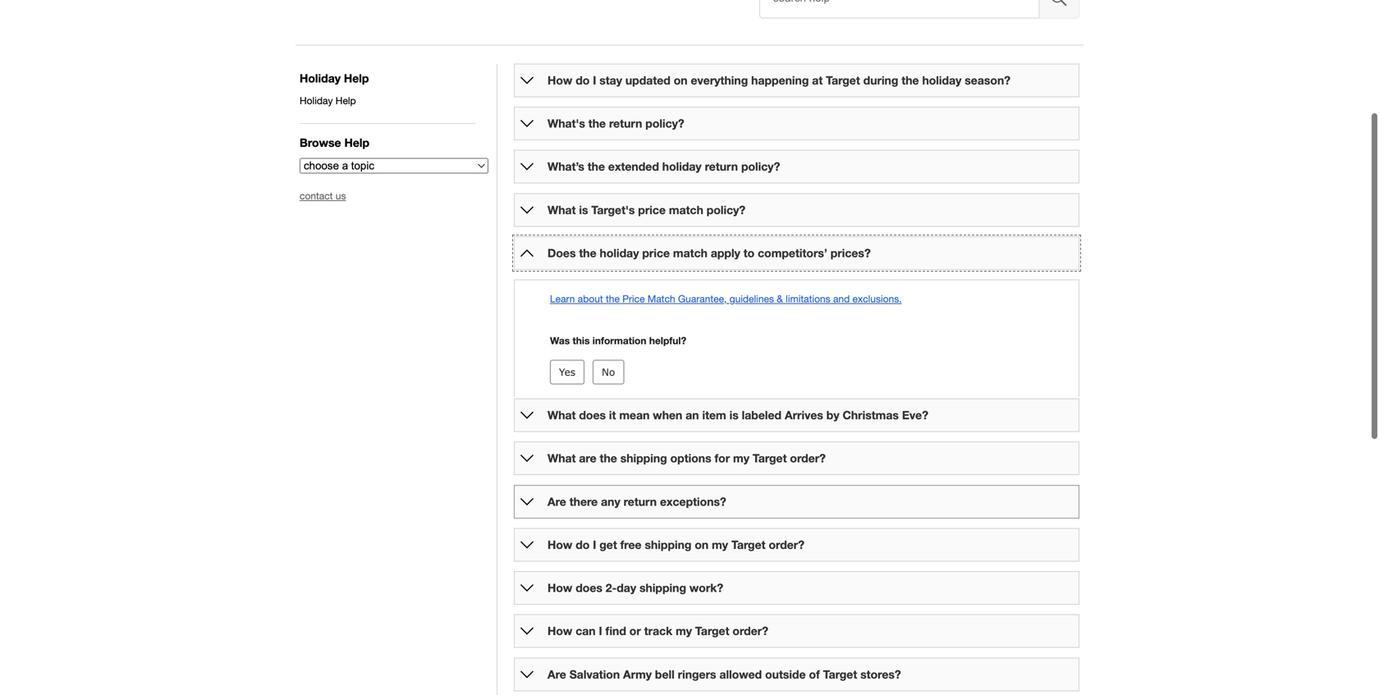 Task type: locate. For each thing, give the bounding box(es) containing it.
my
[[733, 452, 749, 465], [712, 538, 728, 552], [676, 624, 692, 638]]

prices?
[[830, 246, 871, 260]]

how left can
[[548, 624, 572, 638]]

1 vertical spatial is
[[729, 408, 739, 422]]

us
[[336, 190, 346, 202]]

1 vertical spatial policy?
[[741, 160, 780, 173]]

0 vertical spatial i
[[593, 73, 596, 87]]

match left apply
[[673, 246, 708, 260]]

5 circle arrow e image from the top
[[520, 495, 534, 508]]

circle arrow e image for how do i stay updated on everything happening at target during the holiday season?
[[520, 74, 534, 87]]

1 vertical spatial help
[[336, 95, 356, 106]]

1 what from the top
[[548, 203, 576, 217]]

1 vertical spatial shipping
[[645, 538, 692, 552]]

i for find
[[599, 624, 602, 638]]

2 vertical spatial holiday
[[600, 246, 639, 260]]

2 vertical spatial policy?
[[707, 203, 745, 217]]

0 vertical spatial price
[[638, 203, 666, 217]]

shipping right the 'free'
[[645, 538, 692, 552]]

can
[[576, 624, 596, 638]]

1 vertical spatial does
[[576, 581, 602, 595]]

1 how from the top
[[548, 73, 572, 87]]

price for holiday
[[642, 246, 670, 260]]

what's the return policy?
[[548, 117, 684, 130]]

1 do from the top
[[576, 73, 590, 87]]

are left there
[[548, 495, 566, 508]]

0 vertical spatial match
[[669, 203, 703, 217]]

3 circle arrow e image from the top
[[520, 160, 534, 173]]

are
[[548, 495, 566, 508], [548, 668, 566, 681]]

do left stay in the top left of the page
[[576, 73, 590, 87]]

None submit
[[550, 360, 584, 385], [593, 360, 624, 385], [550, 360, 584, 385], [593, 360, 624, 385]]

how for how do i stay updated on everything happening at target during the holiday season?
[[548, 73, 572, 87]]

navigation
[[300, 72, 488, 400]]

bell
[[655, 668, 675, 681]]

how does 2-day shipping work? link
[[548, 581, 723, 595]]

about
[[578, 293, 603, 305]]

an
[[686, 408, 699, 422]]

2 do from the top
[[576, 538, 590, 552]]

4 circle arrow e image from the top
[[520, 203, 534, 217]]

0 horizontal spatial my
[[676, 624, 692, 638]]

0 vertical spatial does
[[579, 408, 606, 422]]

how
[[548, 73, 572, 87], [548, 538, 572, 552], [548, 581, 572, 595], [548, 624, 572, 638]]

1 vertical spatial holiday
[[662, 160, 702, 173]]

shipping right day
[[639, 581, 686, 595]]

happening
[[751, 73, 809, 87]]

on right updated
[[674, 73, 688, 87]]

free
[[620, 538, 642, 552]]

how up what's
[[548, 73, 572, 87]]

everything
[[691, 73, 748, 87]]

return
[[609, 117, 642, 130], [705, 160, 738, 173], [624, 495, 657, 508]]

my for for
[[733, 452, 749, 465]]

does
[[548, 246, 576, 260]]

price down what is target's price match policy? link
[[642, 246, 670, 260]]

match for apply
[[673, 246, 708, 260]]

do for get
[[576, 538, 590, 552]]

2 are from the top
[[548, 668, 566, 681]]

1 vertical spatial holiday help
[[300, 95, 356, 106]]

i right can
[[599, 624, 602, 638]]

match down the what's the extended holiday return policy? link
[[669, 203, 703, 217]]

1 vertical spatial do
[[576, 538, 590, 552]]

exclusions.
[[852, 293, 902, 305]]

does left 2-
[[576, 581, 602, 595]]

1 vertical spatial i
[[593, 538, 596, 552]]

shipping up the are there any return exceptions?
[[620, 452, 667, 465]]

circle arrow e image for are there any return exceptions?
[[520, 495, 534, 508]]

1 horizontal spatial holiday
[[662, 160, 702, 173]]

stay
[[599, 73, 622, 87]]

what does it mean when an item is labeled arrives by christmas eve? link
[[548, 408, 928, 422]]

guarantee,
[[678, 293, 727, 305]]

limitations
[[786, 293, 830, 305]]

4 circle arrow e image from the top
[[520, 668, 534, 681]]

target
[[826, 73, 860, 87], [753, 452, 787, 465], [731, 538, 765, 552], [695, 624, 729, 638], [823, 668, 857, 681]]

what left it
[[548, 408, 576, 422]]

is right item
[[729, 408, 739, 422]]

0 vertical spatial do
[[576, 73, 590, 87]]

or
[[629, 624, 641, 638]]

during
[[863, 73, 898, 87]]

None image field
[[1040, 0, 1079, 18]]

what's the extended holiday return policy? link
[[548, 160, 780, 173]]

1 are from the top
[[548, 495, 566, 508]]

circle arrow e image for what's the extended holiday return policy?
[[520, 160, 534, 173]]

allowed
[[719, 668, 762, 681]]

the right what's
[[588, 117, 606, 130]]

how left 2-
[[548, 581, 572, 595]]

my right track
[[676, 624, 692, 638]]

4 how from the top
[[548, 624, 572, 638]]

circle arrow e image for what's the return policy?
[[520, 117, 534, 130]]

holiday help
[[300, 72, 369, 85], [300, 95, 356, 106]]

how do i stay updated on everything happening at target during the holiday season? link
[[548, 73, 1010, 87]]

holiday
[[300, 72, 341, 85], [300, 95, 333, 106]]

2 circle arrow e image from the top
[[520, 117, 534, 130]]

1 vertical spatial what
[[548, 408, 576, 422]]

0 vertical spatial holiday help
[[300, 72, 369, 85]]

how can i find or track my target order?
[[548, 624, 768, 638]]

holiday
[[922, 73, 962, 87], [662, 160, 702, 173], [600, 246, 639, 260]]

helpful?
[[649, 335, 686, 346]]

holiday right extended
[[662, 160, 702, 173]]

2 what from the top
[[548, 408, 576, 422]]

learn
[[550, 293, 575, 305]]

order?
[[790, 452, 826, 465], [769, 538, 804, 552], [733, 624, 768, 638]]

2 circle arrow e image from the top
[[520, 452, 534, 465]]

circle arrow e image for are salvation army bell ringers allowed outside of target stores?
[[520, 668, 534, 681]]

do for stay
[[576, 73, 590, 87]]

7 circle arrow e image from the top
[[520, 582, 534, 595]]

at
[[812, 73, 823, 87]]

learn about the price match guarantee, guidelines & limitations and exclusions. link
[[550, 293, 902, 305]]

holiday down target's
[[600, 246, 639, 260]]

&
[[777, 293, 783, 305]]

are for are there any return exceptions?
[[548, 495, 566, 508]]

apply
[[711, 246, 740, 260]]

ringers
[[678, 668, 716, 681]]

2 horizontal spatial my
[[733, 452, 749, 465]]

2 vertical spatial my
[[676, 624, 692, 638]]

3 circle arrow e image from the top
[[520, 625, 534, 638]]

are left salvation at bottom left
[[548, 668, 566, 681]]

policy?
[[645, 117, 684, 130], [741, 160, 780, 173], [707, 203, 745, 217]]

1 vertical spatial my
[[712, 538, 728, 552]]

policy? for match
[[707, 203, 745, 217]]

is left target's
[[579, 203, 588, 217]]

i
[[593, 73, 596, 87], [593, 538, 596, 552], [599, 624, 602, 638]]

circle arrow e image
[[520, 74, 534, 87], [520, 117, 534, 130], [520, 160, 534, 173], [520, 203, 534, 217], [520, 495, 534, 508], [520, 538, 534, 552], [520, 582, 534, 595]]

my right for
[[733, 452, 749, 465]]

how do i get free shipping on my target order?
[[548, 538, 804, 552]]

1 vertical spatial match
[[673, 246, 708, 260]]

1 horizontal spatial on
[[695, 538, 709, 552]]

does left it
[[579, 408, 606, 422]]

how for how can i find or track my target order?
[[548, 624, 572, 638]]

does the holiday price match apply to competitors' prices?
[[548, 246, 871, 260]]

circle arrow s image
[[520, 247, 534, 260]]

learn about the price match guarantee, guidelines & limitations and exclusions.
[[550, 293, 902, 305]]

0 vertical spatial holiday
[[300, 72, 341, 85]]

is
[[579, 203, 588, 217], [729, 408, 739, 422]]

are there any return exceptions?
[[548, 495, 726, 508]]

0 vertical spatial what
[[548, 203, 576, 217]]

i left get
[[593, 538, 596, 552]]

price right target's
[[638, 203, 666, 217]]

0 horizontal spatial is
[[579, 203, 588, 217]]

for
[[715, 452, 730, 465]]

shipping
[[620, 452, 667, 465], [645, 538, 692, 552], [639, 581, 686, 595]]

what are the shipping options for my target order? link
[[548, 452, 826, 465]]

holiday left season?
[[922, 73, 962, 87]]

0 vertical spatial my
[[733, 452, 749, 465]]

0 vertical spatial is
[[579, 203, 588, 217]]

labeled
[[742, 408, 782, 422]]

are there any return exceptions? link
[[548, 495, 726, 508]]

3 how from the top
[[548, 581, 572, 595]]

0 vertical spatial holiday
[[922, 73, 962, 87]]

contact
[[300, 190, 333, 202]]

does
[[579, 408, 606, 422], [576, 581, 602, 595]]

2 vertical spatial i
[[599, 624, 602, 638]]

it
[[609, 408, 616, 422]]

6 circle arrow e image from the top
[[520, 538, 534, 552]]

what up does
[[548, 203, 576, 217]]

2 vertical spatial help
[[344, 136, 369, 150]]

there
[[569, 495, 598, 508]]

what are the shipping options for my target order?
[[548, 452, 826, 465]]

i left stay in the top left of the page
[[593, 73, 596, 87]]

1 vertical spatial holiday
[[300, 95, 333, 106]]

what
[[548, 203, 576, 217], [548, 408, 576, 422], [548, 452, 576, 465]]

are
[[579, 452, 596, 465]]

what does it mean when an item is labeled arrives by christmas eve?
[[548, 408, 928, 422]]

2 vertical spatial what
[[548, 452, 576, 465]]

1 vertical spatial are
[[548, 668, 566, 681]]

1 horizontal spatial is
[[729, 408, 739, 422]]

circle arrow e image
[[520, 409, 534, 422], [520, 452, 534, 465], [520, 625, 534, 638], [520, 668, 534, 681]]

browse help
[[300, 136, 369, 150]]

my up "work?"
[[712, 538, 728, 552]]

1 vertical spatial price
[[642, 246, 670, 260]]

search help text field
[[759, 0, 1040, 18]]

salvation
[[569, 668, 620, 681]]

what left are
[[548, 452, 576, 465]]

does for what
[[579, 408, 606, 422]]

2 how from the top
[[548, 538, 572, 552]]

how left get
[[548, 538, 572, 552]]

the right during
[[902, 73, 919, 87]]

are for are salvation army bell ringers allowed outside of target stores?
[[548, 668, 566, 681]]

0 vertical spatial on
[[674, 73, 688, 87]]

0 vertical spatial order?
[[790, 452, 826, 465]]

what's
[[548, 117, 585, 130]]

2 horizontal spatial holiday
[[922, 73, 962, 87]]

help
[[344, 72, 369, 85], [336, 95, 356, 106], [344, 136, 369, 150]]

1 circle arrow e image from the top
[[520, 74, 534, 87]]

2 holiday from the top
[[300, 95, 333, 106]]

do left get
[[576, 538, 590, 552]]

was
[[550, 335, 570, 346]]

on up "work?"
[[695, 538, 709, 552]]

get
[[599, 538, 617, 552]]

2 vertical spatial order?
[[733, 624, 768, 638]]

guidelines
[[729, 293, 774, 305]]

1 circle arrow e image from the top
[[520, 409, 534, 422]]

3 what from the top
[[548, 452, 576, 465]]

0 vertical spatial are
[[548, 495, 566, 508]]



Task type: describe. For each thing, give the bounding box(es) containing it.
match for policy?
[[669, 203, 703, 217]]

circle arrow e image for what is target's price match policy?
[[520, 203, 534, 217]]

the right what's
[[588, 160, 605, 173]]

track
[[644, 624, 672, 638]]

what's the extended holiday return policy?
[[548, 160, 780, 173]]

contact us
[[300, 190, 346, 202]]

does for how
[[576, 581, 602, 595]]

this
[[573, 335, 590, 346]]

to
[[743, 246, 755, 260]]

match
[[648, 293, 675, 305]]

what for what is target's price match policy?
[[548, 203, 576, 217]]

price
[[622, 293, 645, 305]]

when
[[653, 408, 682, 422]]

army
[[623, 668, 652, 681]]

are salvation army bell ringers allowed outside of target stores?
[[548, 668, 901, 681]]

what is target's price match policy?
[[548, 203, 745, 217]]

1 vertical spatial order?
[[769, 538, 804, 552]]

order? for what are the shipping options for my target order?
[[790, 452, 826, 465]]

navigation containing holiday help
[[300, 72, 488, 400]]

eve?
[[902, 408, 928, 422]]

exceptions?
[[660, 495, 726, 508]]

0 horizontal spatial on
[[674, 73, 688, 87]]

how does 2-day shipping work?
[[548, 581, 723, 595]]

2 vertical spatial return
[[624, 495, 657, 508]]

arrives
[[785, 408, 823, 422]]

2 vertical spatial shipping
[[639, 581, 686, 595]]

are salvation army bell ringers allowed outside of target stores? link
[[548, 668, 901, 681]]

how do i stay updated on everything happening at target during the holiday season?
[[548, 73, 1010, 87]]

1 vertical spatial on
[[695, 538, 709, 552]]

1 holiday from the top
[[300, 72, 341, 85]]

christmas
[[843, 408, 899, 422]]

the left price in the left of the page
[[606, 293, 620, 305]]

2-
[[606, 581, 617, 595]]

circle arrow e image for how can i find or track my target order?
[[520, 625, 534, 638]]

the right are
[[600, 452, 617, 465]]

competitors'
[[758, 246, 827, 260]]

0 vertical spatial shipping
[[620, 452, 667, 465]]

work?
[[689, 581, 723, 595]]

outside
[[765, 668, 806, 681]]

was this information helpful?
[[550, 335, 686, 346]]

1 vertical spatial return
[[705, 160, 738, 173]]

0 vertical spatial help
[[344, 72, 369, 85]]

browse
[[300, 136, 341, 150]]

day
[[617, 581, 636, 595]]

find
[[605, 624, 626, 638]]

how can i find or track my target order? link
[[548, 624, 768, 638]]

what's the return policy? link
[[548, 117, 684, 130]]

what for what are the shipping options for my target order?
[[548, 452, 576, 465]]

and
[[833, 293, 850, 305]]

by
[[826, 408, 839, 422]]

stores?
[[860, 668, 901, 681]]

price for target's
[[638, 203, 666, 217]]

my for track
[[676, 624, 692, 638]]

how do i get free shipping on my target order? link
[[548, 538, 804, 552]]

how for how does 2-day shipping work?
[[548, 581, 572, 595]]

what is target's price match policy? link
[[548, 203, 745, 217]]

i for get
[[593, 538, 596, 552]]

target's
[[591, 203, 635, 217]]

1 horizontal spatial my
[[712, 538, 728, 552]]

0 horizontal spatial holiday
[[600, 246, 639, 260]]

the right does
[[579, 246, 596, 260]]

circle arrow e image for what are the shipping options for my target order?
[[520, 452, 534, 465]]

updated
[[625, 73, 671, 87]]

circle arrow e image for how do i get free shipping on my target order?
[[520, 538, 534, 552]]

2 holiday help from the top
[[300, 95, 356, 106]]

what's
[[548, 160, 584, 173]]

any
[[601, 495, 620, 508]]

0 vertical spatial return
[[609, 117, 642, 130]]

circle arrow e image for what does it mean when an item is labeled arrives by christmas eve?
[[520, 409, 534, 422]]

policy? for return
[[741, 160, 780, 173]]

what for what does it mean when an item is labeled arrives by christmas eve?
[[548, 408, 576, 422]]

does the holiday price match apply to competitors' prices? link
[[548, 246, 871, 260]]

of
[[809, 668, 820, 681]]

0 vertical spatial policy?
[[645, 117, 684, 130]]

1 holiday help from the top
[[300, 72, 369, 85]]

options
[[670, 452, 711, 465]]

information
[[592, 335, 646, 346]]

mean
[[619, 408, 650, 422]]

order? for how can i find or track my target order?
[[733, 624, 768, 638]]

item
[[702, 408, 726, 422]]

how for how do i get free shipping on my target order?
[[548, 538, 572, 552]]

season?
[[965, 73, 1010, 87]]

circle arrow e image for how does 2-day shipping work?
[[520, 582, 534, 595]]

i for stay
[[593, 73, 596, 87]]

contact us link
[[300, 190, 346, 202]]

extended
[[608, 160, 659, 173]]



Task type: vqa. For each thing, say whether or not it's contained in the screenshot.
'item' within the It's an eligible Target product, bought from Target today, or in the past 14 days. Or, starting October 22, 2023, if you purchase an eligible item and the price goes lower at Target on or before December 24, 2023.
no



